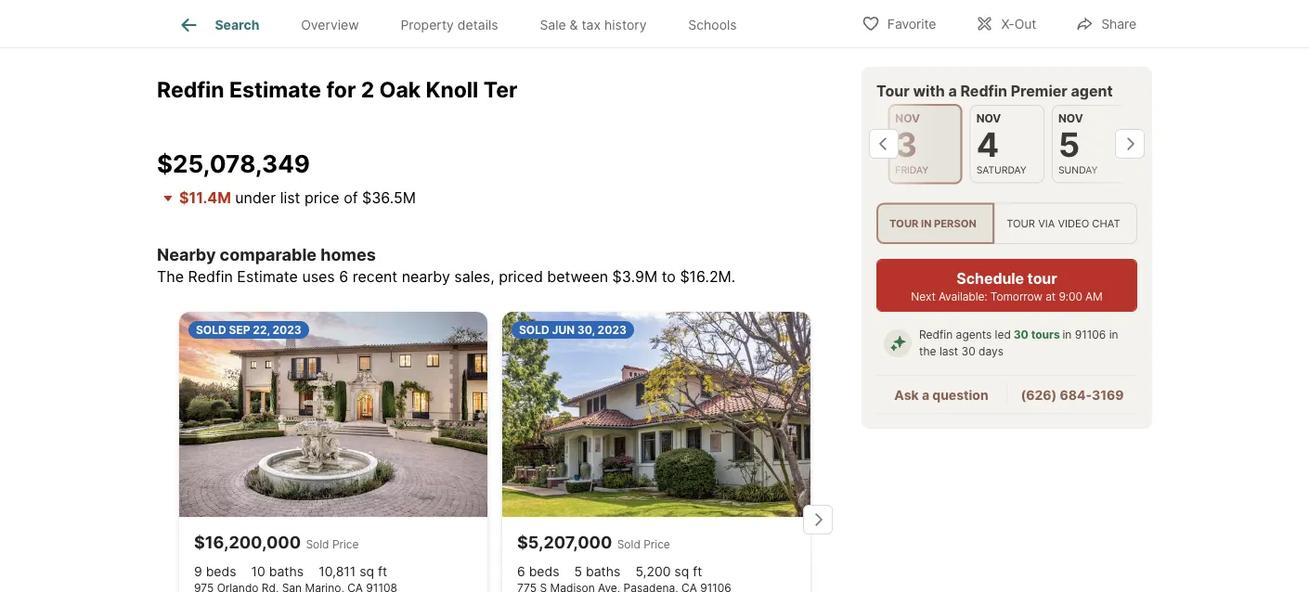 Task type: vqa. For each thing, say whether or not it's contained in the screenshot.
first 16 days from the top
no



Task type: describe. For each thing, give the bounding box(es) containing it.
history
[[604, 17, 647, 33]]

$11.4m
[[179, 189, 231, 207]]

priced
[[499, 268, 543, 286]]

redfin up the
[[919, 328, 953, 342]]

30 for tours
[[1014, 328, 1029, 342]]

price for $5,207,000
[[644, 538, 670, 552]]

$16,200,000
[[194, 533, 301, 553]]

tour in person
[[889, 217, 977, 230]]

favorite button
[[846, 4, 952, 42]]

uses
[[302, 268, 335, 286]]

sale
[[540, 17, 566, 33]]

1 vertical spatial 6
[[517, 564, 525, 580]]

redfin up 4
[[961, 82, 1007, 100]]

sq for $16,200,000
[[360, 564, 374, 580]]

22,
[[253, 324, 270, 337]]

property details tab
[[380, 3, 519, 47]]

ask a question link
[[894, 387, 988, 403]]

ter
[[483, 76, 518, 102]]

nov for 5
[[1058, 112, 1083, 125]]

$5,207,000 sold price
[[517, 533, 670, 553]]

redfin agents led 30 tours in 91106
[[919, 328, 1106, 342]]

0 horizontal spatial next image
[[803, 506, 833, 535]]

684-
[[1060, 387, 1092, 403]]

$36.5m
[[362, 189, 416, 207]]

sales,
[[454, 268, 495, 286]]

ask
[[894, 387, 919, 403]]

91106
[[1075, 328, 1106, 342]]

$16.2m.
[[680, 268, 736, 286]]

nov 4 saturday
[[976, 112, 1027, 175]]

schedule tour next available: tomorrow at 9:00 am
[[911, 269, 1103, 303]]

premier
[[1011, 82, 1068, 100]]

9 beds
[[194, 564, 236, 580]]

price
[[304, 189, 340, 207]]

tour for tour with a redfin premier agent
[[876, 82, 910, 100]]

6 inside nearby comparable homes the redfin estimate uses 6 recent nearby sales, priced between $3.9m to $16.2m.
[[339, 268, 348, 286]]

$3.9m
[[612, 268, 658, 286]]

of
[[344, 189, 358, 207]]

2
[[361, 76, 374, 102]]

redfin down search link
[[157, 76, 224, 102]]

baths for $5,207,000
[[586, 564, 621, 580]]

to
[[662, 268, 676, 286]]

nearby
[[157, 245, 216, 266]]

between
[[547, 268, 608, 286]]

under list price of $36.5m
[[231, 189, 416, 207]]

x-out
[[1001, 16, 1036, 32]]

10
[[251, 564, 265, 580]]

agents
[[956, 328, 992, 342]]

property
[[401, 17, 454, 33]]

for
[[326, 76, 356, 102]]

share
[[1101, 16, 1136, 32]]

via
[[1038, 217, 1055, 230]]

last
[[940, 345, 958, 359]]

overview tab
[[280, 3, 380, 47]]

10,811 sq ft
[[319, 564, 387, 580]]

9:00
[[1059, 290, 1082, 303]]

property details
[[401, 17, 498, 33]]

jun
[[552, 324, 575, 337]]

led
[[995, 328, 1011, 342]]

schedule
[[957, 269, 1024, 288]]

x-out button
[[960, 4, 1052, 42]]

search
[[215, 17, 259, 33]]

nearby
[[402, 268, 450, 286]]

(626) 684-3169 link
[[1021, 387, 1124, 403]]

5,200
[[635, 564, 671, 580]]

question
[[932, 387, 988, 403]]

5 baths
[[574, 564, 621, 580]]

under
[[235, 189, 276, 207]]

10 baths
[[251, 564, 304, 580]]

0 horizontal spatial in
[[921, 217, 932, 230]]

the
[[157, 268, 184, 286]]

list box containing tour in person
[[876, 203, 1137, 244]]

10,811
[[319, 564, 356, 580]]

comparable
[[220, 245, 317, 266]]

0 vertical spatial next image
[[1115, 129, 1145, 159]]

video
[[1058, 217, 1089, 230]]

the
[[919, 345, 936, 359]]

chat
[[1092, 217, 1120, 230]]

am
[[1085, 290, 1103, 303]]

$16,200,000 sold price
[[194, 533, 359, 553]]

schools
[[688, 17, 737, 33]]

(626)
[[1021, 387, 1057, 403]]

share button
[[1060, 4, 1152, 42]]

&
[[570, 17, 578, 33]]



Task type: locate. For each thing, give the bounding box(es) containing it.
price up 5,200
[[644, 538, 670, 552]]

2 horizontal spatial in
[[1109, 328, 1118, 342]]

estimate left for
[[229, 76, 321, 102]]

available:
[[939, 290, 987, 303]]

with
[[913, 82, 945, 100]]

sold left "jun"
[[519, 324, 549, 337]]

tour for tour via video chat
[[1007, 217, 1035, 230]]

2 horizontal spatial nov
[[1058, 112, 1083, 125]]

0 vertical spatial estimate
[[229, 76, 321, 102]]

2 nov from the left
[[976, 112, 1001, 125]]

3169
[[1092, 387, 1124, 403]]

(626) 684-3169
[[1021, 387, 1124, 403]]

5 down $5,207,000
[[574, 564, 582, 580]]

nov for 3
[[895, 112, 920, 125]]

1 horizontal spatial sold
[[519, 324, 549, 337]]

sold
[[306, 538, 329, 552], [617, 538, 640, 552]]

30 for days
[[962, 345, 976, 359]]

2 baths from the left
[[586, 564, 621, 580]]

nov inside nov 4 saturday
[[976, 112, 1001, 125]]

sold sep 22, 2023
[[196, 324, 302, 337]]

favorite
[[887, 16, 936, 32]]

price inside $16,200,000 sold price
[[332, 538, 359, 552]]

tour left with
[[876, 82, 910, 100]]

homes
[[321, 245, 376, 266]]

1 horizontal spatial 6
[[517, 564, 525, 580]]

beds down $5,207,000
[[529, 564, 559, 580]]

1 baths from the left
[[269, 564, 304, 580]]

tour left via
[[1007, 217, 1035, 230]]

30 right led
[[1014, 328, 1029, 342]]

0 horizontal spatial a
[[922, 387, 929, 403]]

beds right 9
[[206, 564, 236, 580]]

1 2023 from the left
[[272, 324, 302, 337]]

0 horizontal spatial beds
[[206, 564, 236, 580]]

2023 right 22,
[[272, 324, 302, 337]]

tour for tour in person
[[889, 217, 919, 230]]

3 nov from the left
[[1058, 112, 1083, 125]]

5
[[1058, 124, 1080, 165], [574, 564, 582, 580]]

2023 for $5,207,000
[[598, 324, 627, 337]]

0 horizontal spatial sq
[[360, 564, 374, 580]]

1 nov from the left
[[895, 112, 920, 125]]

sq for $5,207,000
[[674, 564, 689, 580]]

price inside $5,207,000 sold price
[[644, 538, 670, 552]]

in right 91106
[[1109, 328, 1118, 342]]

out
[[1015, 16, 1036, 32]]

estimate down comparable on the left top of page
[[237, 268, 298, 286]]

price for $16,200,000
[[332, 538, 359, 552]]

price up 10,811 sq ft
[[332, 538, 359, 552]]

baths for $16,200,000
[[269, 564, 304, 580]]

nov down tour with a redfin premier agent
[[976, 112, 1001, 125]]

tour
[[876, 82, 910, 100], [889, 217, 919, 230], [1007, 217, 1035, 230]]

in right tours
[[1063, 328, 1072, 342]]

tomorrow
[[991, 290, 1043, 303]]

0 horizontal spatial 5
[[574, 564, 582, 580]]

redfin inside nearby comparable homes the redfin estimate uses 6 recent nearby sales, priced between $3.9m to $16.2m.
[[188, 268, 233, 286]]

sold for $5,207,000
[[617, 538, 640, 552]]

1 vertical spatial next image
[[803, 506, 833, 535]]

0 vertical spatial a
[[948, 82, 957, 100]]

0 horizontal spatial 30
[[962, 345, 976, 359]]

ft right 5,200
[[693, 564, 702, 580]]

9
[[194, 564, 202, 580]]

ft
[[378, 564, 387, 580], [693, 564, 702, 580]]

2023
[[272, 324, 302, 337], [598, 324, 627, 337]]

sold
[[196, 324, 226, 337], [519, 324, 549, 337]]

sold inside $16,200,000 sold price
[[306, 538, 329, 552]]

$25,078,349
[[157, 150, 310, 179]]

nov inside nov 5 sunday
[[1058, 112, 1083, 125]]

0 horizontal spatial 6
[[339, 268, 348, 286]]

list
[[280, 189, 300, 207]]

next
[[911, 290, 936, 303]]

tour left "person"
[[889, 217, 919, 230]]

search link
[[178, 14, 259, 36]]

at
[[1046, 290, 1056, 303]]

baths down $5,207,000 sold price
[[586, 564, 621, 580]]

a right ask
[[922, 387, 929, 403]]

saturday
[[976, 164, 1027, 175]]

30,
[[577, 324, 595, 337]]

list box
[[876, 203, 1137, 244]]

1 horizontal spatial next image
[[1115, 129, 1145, 159]]

2 ft from the left
[[693, 564, 702, 580]]

tour via video chat
[[1007, 217, 1120, 230]]

beds for $5,207,000
[[529, 564, 559, 580]]

0 horizontal spatial baths
[[269, 564, 304, 580]]

beds
[[206, 564, 236, 580], [529, 564, 559, 580]]

schools tab
[[667, 3, 758, 47]]

4
[[976, 124, 999, 165]]

oak
[[379, 76, 421, 102]]

1 beds from the left
[[206, 564, 236, 580]]

in inside the in the last 30 days
[[1109, 328, 1118, 342]]

1 ft from the left
[[378, 564, 387, 580]]

tab list
[[157, 0, 773, 47]]

days
[[979, 345, 1004, 359]]

person
[[934, 217, 977, 230]]

in left "person"
[[921, 217, 932, 230]]

1 price from the left
[[332, 538, 359, 552]]

sq right 5,200
[[674, 564, 689, 580]]

0 horizontal spatial sold
[[306, 538, 329, 552]]

None button
[[888, 104, 963, 184], [970, 105, 1045, 183], [1052, 105, 1127, 183], [888, 104, 963, 184], [970, 105, 1045, 183], [1052, 105, 1127, 183]]

1 sold from the left
[[196, 324, 226, 337]]

1 vertical spatial 5
[[574, 564, 582, 580]]

30 down agents
[[962, 345, 976, 359]]

1 horizontal spatial in
[[1063, 328, 1072, 342]]

nov down agent
[[1058, 112, 1083, 125]]

x-
[[1001, 16, 1015, 32]]

sold for $5,207,000
[[519, 324, 549, 337]]

sold for $16,200,000
[[306, 538, 329, 552]]

sale & tax history tab
[[519, 3, 667, 47]]

0 vertical spatial 5
[[1058, 124, 1080, 165]]

$5,207,000
[[517, 533, 612, 553]]

sold up 5,200
[[617, 538, 640, 552]]

0 horizontal spatial price
[[332, 538, 359, 552]]

sold inside $5,207,000 sold price
[[617, 538, 640, 552]]

1 vertical spatial estimate
[[237, 268, 298, 286]]

0 horizontal spatial sold
[[196, 324, 226, 337]]

baths right 10 in the bottom of the page
[[269, 564, 304, 580]]

6 beds
[[517, 564, 559, 580]]

1 horizontal spatial a
[[948, 82, 957, 100]]

2 sold from the left
[[617, 538, 640, 552]]

6 down homes
[[339, 268, 348, 286]]

1 vertical spatial a
[[922, 387, 929, 403]]

1 vertical spatial 30
[[962, 345, 976, 359]]

photo of 775 s madison ave, pasadena, ca 91106 image
[[502, 312, 811, 518]]

2 2023 from the left
[[598, 324, 627, 337]]

nov for 4
[[976, 112, 1001, 125]]

1 horizontal spatial baths
[[586, 564, 621, 580]]

in
[[921, 217, 932, 230], [1063, 328, 1072, 342], [1109, 328, 1118, 342]]

photo of 975 orlando rd, san marino, ca 91108 image
[[179, 312, 487, 518]]

1 horizontal spatial 2023
[[598, 324, 627, 337]]

2 sold from the left
[[519, 324, 549, 337]]

ft for $16,200,000
[[378, 564, 387, 580]]

1 horizontal spatial 30
[[1014, 328, 1029, 342]]

nov 3 friday
[[895, 112, 929, 175]]

2 price from the left
[[644, 538, 670, 552]]

sep
[[229, 324, 250, 337]]

tax
[[582, 17, 601, 33]]

0 vertical spatial 6
[[339, 268, 348, 286]]

nov up previous icon
[[895, 112, 920, 125]]

details
[[458, 17, 498, 33]]

recent
[[353, 268, 398, 286]]

0 horizontal spatial 2023
[[272, 324, 302, 337]]

3
[[895, 124, 917, 165]]

0 horizontal spatial ft
[[378, 564, 387, 580]]

1 horizontal spatial sq
[[674, 564, 689, 580]]

1 horizontal spatial beds
[[529, 564, 559, 580]]

agent
[[1071, 82, 1113, 100]]

nearby comparable homes the redfin estimate uses 6 recent nearby sales, priced between $3.9m to $16.2m.
[[157, 245, 736, 286]]

0 vertical spatial 30
[[1014, 328, 1029, 342]]

1 horizontal spatial 5
[[1058, 124, 1080, 165]]

friday
[[895, 164, 929, 175]]

1 horizontal spatial ft
[[693, 564, 702, 580]]

nov inside nov 3 friday
[[895, 112, 920, 125]]

sold jun 30, 2023
[[519, 324, 627, 337]]

a right with
[[948, 82, 957, 100]]

sold left sep
[[196, 324, 226, 337]]

tours
[[1031, 328, 1060, 342]]

tour
[[1027, 269, 1057, 288]]

1 sq from the left
[[360, 564, 374, 580]]

sq right 10,811
[[360, 564, 374, 580]]

redfin
[[157, 76, 224, 102], [961, 82, 1007, 100], [188, 268, 233, 286], [919, 328, 953, 342]]

in the last 30 days
[[919, 328, 1118, 359]]

30 inside the in the last 30 days
[[962, 345, 976, 359]]

2 sq from the left
[[674, 564, 689, 580]]

sold for $16,200,000
[[196, 324, 226, 337]]

next image
[[1115, 129, 1145, 159], [803, 506, 833, 535]]

sale & tax history
[[540, 17, 647, 33]]

overview
[[301, 17, 359, 33]]

price
[[332, 538, 359, 552], [644, 538, 670, 552]]

6 down $5,207,000
[[517, 564, 525, 580]]

2023 for $16,200,000
[[272, 324, 302, 337]]

previous image
[[869, 129, 899, 159]]

2023 right 30,
[[598, 324, 627, 337]]

estimate
[[229, 76, 321, 102], [237, 268, 298, 286]]

beds for $16,200,000
[[206, 564, 236, 580]]

sunday
[[1058, 164, 1098, 175]]

estimate inside nearby comparable homes the redfin estimate uses 6 recent nearby sales, priced between $3.9m to $16.2m.
[[237, 268, 298, 286]]

ft for $5,207,000
[[693, 564, 702, 580]]

redfin estimate for 2 oak knoll ter
[[157, 76, 518, 102]]

redfin down nearby
[[188, 268, 233, 286]]

2 beds from the left
[[529, 564, 559, 580]]

1 horizontal spatial nov
[[976, 112, 1001, 125]]

5 down agent
[[1058, 124, 1080, 165]]

1 horizontal spatial sold
[[617, 538, 640, 552]]

0 horizontal spatial nov
[[895, 112, 920, 125]]

sold up 10,811
[[306, 538, 329, 552]]

1 horizontal spatial price
[[644, 538, 670, 552]]

baths
[[269, 564, 304, 580], [586, 564, 621, 580]]

a
[[948, 82, 957, 100], [922, 387, 929, 403]]

1 sold from the left
[[306, 538, 329, 552]]

nov 5 sunday
[[1058, 112, 1098, 175]]

tab list containing search
[[157, 0, 773, 47]]

ft right 10,811
[[378, 564, 387, 580]]

5 inside nov 5 sunday
[[1058, 124, 1080, 165]]



